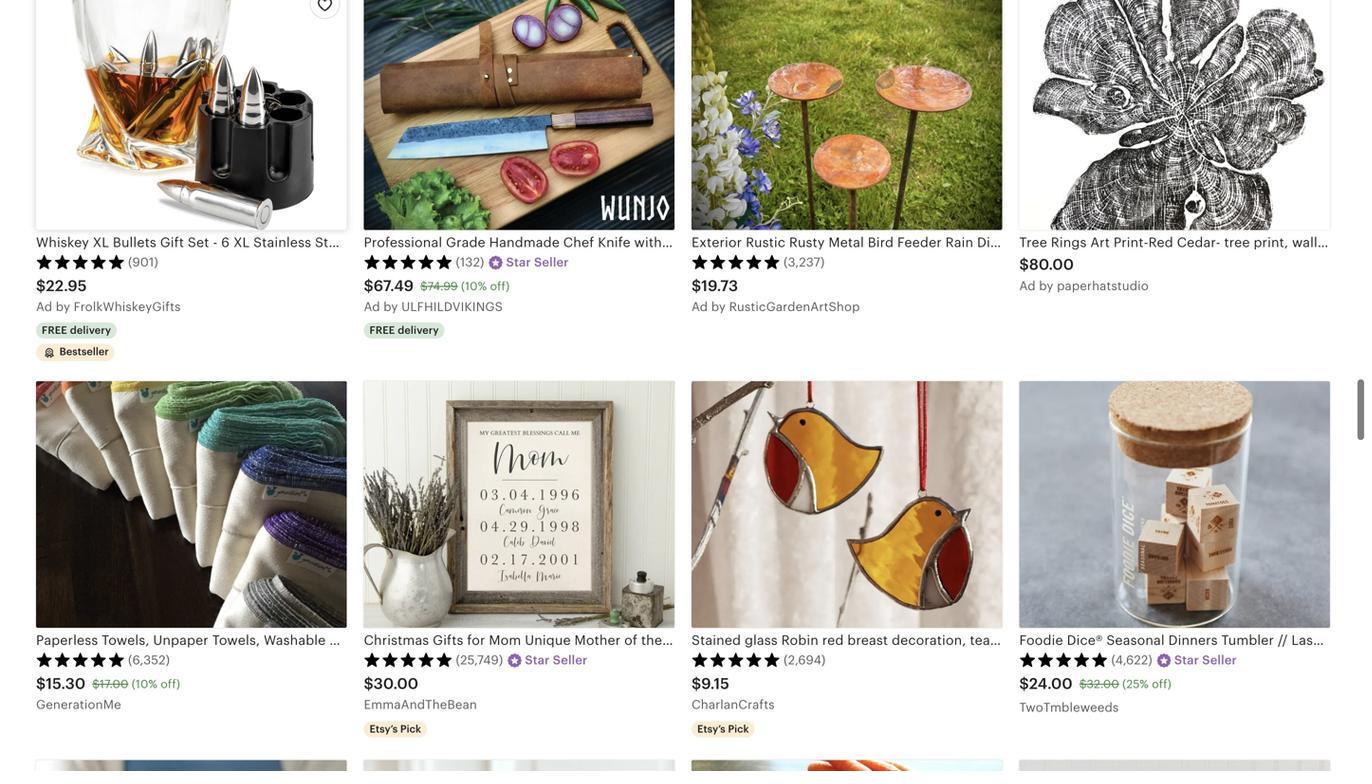 Task type: vqa. For each thing, say whether or not it's contained in the screenshot.
'Cedar-'
yes



Task type: locate. For each thing, give the bounding box(es) containing it.
b inside $ 22.95 a d b y frolkwhiskeygifts
[[56, 300, 64, 314]]

b down 22.95
[[56, 300, 64, 314]]

$ 30.00 emmaandthebean
[[364, 675, 477, 712]]

print-
[[1114, 235, 1149, 250]]

star seller
[[506, 255, 569, 270], [525, 653, 588, 668], [1174, 653, 1237, 668]]

1 paper from the left
[[329, 633, 367, 648]]

seller right (4,622)
[[1202, 653, 1237, 668]]

free delivery down 67.49
[[370, 325, 439, 336]]

towels, up (6,352)
[[102, 633, 150, 648]]

$ inside the $ 19.73 a d b y rusticgardenartshop
[[692, 277, 701, 294]]

d inside the $ 19.73 a d b y rusticgardenartshop
[[700, 300, 708, 314]]

22.95
[[46, 277, 87, 294]]

off) down (6,352)
[[161, 678, 180, 691]]

b inside the $ 19.73 a d b y rusticgardenartshop
[[711, 300, 719, 314]]

1 free delivery from the left
[[42, 325, 111, 336]]

5 out of 5 stars image for (25,749)
[[364, 652, 453, 667]]

0 horizontal spatial (10%
[[132, 678, 158, 691]]

1 delivery from the left
[[70, 325, 111, 336]]

0 horizontal spatial etsy's
[[370, 724, 398, 736]]

tree
[[1224, 235, 1250, 250]]

free down 67.49
[[370, 325, 395, 336]]

star seller right (4,622)
[[1174, 653, 1237, 668]]

paperless towels, unpaper towels, washable paper towel, reusable paper towels image
[[36, 381, 347, 628]]

pick for 9.15
[[728, 724, 749, 736]]

(3,237)
[[784, 255, 825, 270]]

y
[[1047, 279, 1054, 293], [63, 300, 70, 314], [391, 300, 398, 314], [719, 300, 726, 314]]

seller right (132)
[[534, 255, 569, 270]]

star right (4,622)
[[1174, 653, 1199, 668]]

5 out of 5 stars image for (132)
[[364, 254, 453, 269]]

etsy's pick down charlancrafts
[[697, 724, 749, 736]]

0 horizontal spatial delivery
[[70, 325, 111, 336]]

free up bestseller
[[42, 325, 67, 336]]

1 free from the left
[[42, 325, 67, 336]]

19.73
[[701, 277, 738, 294]]

0 horizontal spatial off)
[[161, 678, 180, 691]]

free delivery
[[42, 325, 111, 336], [370, 325, 439, 336]]

2 horizontal spatial off)
[[1152, 678, 1172, 691]]

etsy's pick
[[370, 724, 421, 736], [697, 724, 749, 736]]

(10%
[[461, 280, 487, 293], [132, 678, 158, 691]]

free
[[42, 325, 67, 336], [370, 325, 395, 336]]

$ inside $ 30.00 emmaandthebean
[[364, 675, 374, 693]]

etsy's for 9.15
[[697, 724, 726, 736]]

star seller for 67.49
[[506, 255, 569, 270]]

ulfhildvikings
[[401, 300, 503, 314]]

etsy's down charlancrafts
[[697, 724, 726, 736]]

seller
[[534, 255, 569, 270], [553, 653, 588, 668], [1202, 653, 1237, 668]]

etsy's
[[370, 724, 398, 736], [697, 724, 726, 736]]

delivery up bestseller
[[70, 325, 111, 336]]

bestseller
[[59, 346, 109, 358]]

red
[[1149, 235, 1174, 250]]

15.30
[[46, 675, 86, 693]]

b inside "$ 67.49 $ 74.99 (10% off) a d b y ulfhildvikings"
[[384, 300, 392, 314]]

5 out of 5 stars image down the towel,
[[364, 652, 453, 667]]

32.00
[[1087, 678, 1119, 691]]

y down 80.00
[[1047, 279, 1054, 293]]

$
[[1020, 256, 1029, 273], [36, 277, 46, 294], [364, 277, 374, 294], [692, 277, 701, 294], [421, 280, 428, 293], [36, 675, 46, 693], [364, 675, 374, 693], [692, 675, 701, 693], [1020, 675, 1029, 693], [92, 678, 100, 691], [1080, 678, 1087, 691]]

paper left the towel,
[[329, 633, 367, 648]]

off) up ulfhildvikings
[[490, 280, 510, 293]]

off) for 24.00
[[1152, 678, 1172, 691]]

(10% down (132)
[[461, 280, 487, 293]]

b down 19.73 at the top right of the page
[[711, 300, 719, 314]]

1 horizontal spatial free
[[370, 325, 395, 336]]

reusable
[[415, 633, 474, 648]]

5 out of 5 stars image for (2,694)
[[692, 652, 781, 667]]

0 horizontal spatial etsy's pick
[[370, 724, 421, 736]]

frolkwhiskeygifts
[[74, 300, 181, 314]]

y down 19.73 at the top right of the page
[[719, 300, 726, 314]]

1 horizontal spatial (10%
[[461, 280, 487, 293]]

whiskey xl bullets gift set - 6 xl stainless steel bullet shaped whiskey stones & realistic revolver freezer base in premium gift box image
[[36, 0, 347, 230]]

1 horizontal spatial towels,
[[212, 633, 260, 648]]

(4,622)
[[1112, 653, 1153, 668]]

etsy's pick for 30.00
[[370, 724, 421, 736]]

etsy's pick for 9.15
[[697, 724, 749, 736]]

1 etsy's from the left
[[370, 724, 398, 736]]

0 horizontal spatial paper
[[329, 633, 367, 648]]

star seller right (132)
[[506, 255, 569, 270]]

2 etsy's from the left
[[697, 724, 726, 736]]

d
[[1028, 279, 1036, 293], [44, 300, 52, 314], [372, 300, 380, 314], [700, 300, 708, 314]]

5 out of 5 stars image up 9.15
[[692, 652, 781, 667]]

0 horizontal spatial free delivery
[[42, 325, 111, 336]]

0 horizontal spatial towels,
[[102, 633, 150, 648]]

(10% for 67.49
[[461, 280, 487, 293]]

1 horizontal spatial etsy's pick
[[697, 724, 749, 736]]

free delivery for ulfhildvikings
[[370, 325, 439, 336]]

d inside "$ 67.49 $ 74.99 (10% off) a d b y ulfhildvikings"
[[372, 300, 380, 314]]

pick down charlancrafts
[[728, 724, 749, 736]]

2 etsy's pick from the left
[[697, 724, 749, 736]]

d down 22.95
[[44, 300, 52, 314]]

5 out of 5 stars image
[[36, 254, 125, 269], [364, 254, 453, 269], [692, 254, 781, 269], [36, 652, 125, 667], [364, 652, 453, 667], [692, 652, 781, 667], [1020, 652, 1109, 667]]

star for 30.00
[[525, 653, 550, 668]]

2 towels, from the left
[[212, 633, 260, 648]]

2 pick from the left
[[728, 724, 749, 736]]

star seller down towels at the bottom
[[525, 653, 588, 668]]

1 horizontal spatial free delivery
[[370, 325, 439, 336]]

paper
[[329, 633, 367, 648], [477, 633, 514, 648]]

a inside the $ 19.73 a d b y rusticgardenartshop
[[692, 300, 700, 314]]

free delivery up bestseller
[[42, 325, 111, 336]]

stained glass robin red breast decoration, teacher gifts, bird lover gift, bird glass art, christmas, bauble tree decor image
[[692, 381, 1002, 628]]

24.00
[[1029, 675, 1073, 693]]

pick
[[400, 724, 421, 736], [728, 724, 749, 736]]

2 paper from the left
[[477, 633, 514, 648]]

(10% inside "$ 67.49 $ 74.99 (10% off) a d b y ulfhildvikings"
[[461, 280, 487, 293]]

1 pick from the left
[[400, 724, 421, 736]]

off) right (25%
[[1152, 678, 1172, 691]]

art
[[1091, 235, 1110, 250]]

paperhatstudio
[[1057, 279, 1149, 293]]

orig
[[1344, 235, 1366, 250]]

free delivery for frolkwhiskeygifts
[[42, 325, 111, 336]]

$ inside $ 24.00 $ 32.00 (25% off)
[[1080, 678, 1087, 691]]

(10% down (6,352)
[[132, 678, 158, 691]]

1 horizontal spatial delivery
[[398, 325, 439, 336]]

2 free delivery from the left
[[370, 325, 439, 336]]

washable
[[264, 633, 326, 648]]

1 horizontal spatial etsy's
[[697, 724, 726, 736]]

y down 67.49
[[391, 300, 398, 314]]

towels, right unpaper at the left bottom of the page
[[212, 633, 260, 648]]

80.00
[[1029, 256, 1074, 273]]

star for 67.49
[[506, 255, 531, 270]]

1 horizontal spatial off)
[[490, 280, 510, 293]]

christmas gifts for mom unique mother of the bride gift personalized gift from daughter gifts for mom gift mother of the groom gift birthday image
[[364, 381, 675, 628]]

$ inside $ 9.15 charlancrafts
[[692, 675, 701, 693]]

print,
[[1254, 235, 1289, 250]]

towels,
[[102, 633, 150, 648], [212, 633, 260, 648]]

b down 67.49
[[384, 300, 392, 314]]

housewarming gift, new home housewarming gift, our first home, house warming gift, latitude longitude sign address sign, mothers day gift image
[[1020, 761, 1330, 771]]

5 out of 5 stars image up 22.95
[[36, 254, 125, 269]]

star right (132)
[[506, 255, 531, 270]]

generationme
[[36, 698, 121, 712]]

1 etsy's pick from the left
[[370, 724, 421, 736]]

art-
[[1321, 235, 1344, 250]]

5 out of 5 stars image for (4,622)
[[1020, 652, 1109, 667]]

2 delivery from the left
[[398, 325, 439, 336]]

delivery
[[70, 325, 111, 336], [398, 325, 439, 336]]

a
[[1020, 279, 1028, 293], [36, 300, 45, 314], [364, 300, 372, 314], [692, 300, 700, 314]]

(10% inside the $ 15.30 $ 17.00 (10% off) generationme
[[132, 678, 158, 691]]

etsy's pick down emmaandthebean
[[370, 724, 421, 736]]

(25%
[[1123, 678, 1149, 691]]

1 vertical spatial (10%
[[132, 678, 158, 691]]

twotmbleweeds
[[1020, 701, 1119, 715]]

d down 67.49
[[372, 300, 380, 314]]

0 horizontal spatial pick
[[400, 724, 421, 736]]

2 free from the left
[[370, 325, 395, 336]]

1 horizontal spatial pick
[[728, 724, 749, 736]]

0 horizontal spatial free
[[42, 325, 67, 336]]

b
[[1039, 279, 1047, 293], [56, 300, 64, 314], [384, 300, 392, 314], [711, 300, 719, 314]]

professional grade handmade chef knife with 12c27 wear, and corrosion resistance blade, razor sharp edge, christmas gift for cooking lover image
[[364, 0, 675, 230]]

5 out of 5 stars image up 67.49
[[364, 254, 453, 269]]

off) inside "$ 67.49 $ 74.99 (10% off) a d b y ulfhildvikings"
[[490, 280, 510, 293]]

0 vertical spatial (10%
[[461, 280, 487, 293]]

cedar-
[[1177, 235, 1221, 250]]

(6,352)
[[128, 653, 170, 668]]

y down 22.95
[[63, 300, 70, 314]]

d inside tree rings art print-red cedar- tree print, wall art-orig $ 80.00 a d b y paperhatstudio
[[1028, 279, 1036, 293]]

exterior rustic rusty metal bird feeder rain dish bird bath garden art garden stake yard art sculpture spring gift present image
[[692, 0, 1002, 230]]

y inside tree rings art print-red cedar- tree print, wall art-orig $ 80.00 a d b y paperhatstudio
[[1047, 279, 1054, 293]]

star down towels at the bottom
[[525, 653, 550, 668]]

5 out of 5 stars image for (6,352)
[[36, 652, 125, 667]]

d down 19.73 at the top right of the page
[[700, 300, 708, 314]]

star
[[506, 255, 531, 270], [525, 653, 550, 668], [1174, 653, 1199, 668]]

1 horizontal spatial paper
[[477, 633, 514, 648]]

towel,
[[370, 633, 411, 648]]

5 out of 5 stars image up 24.00 on the bottom right
[[1020, 652, 1109, 667]]

off)
[[490, 280, 510, 293], [161, 678, 180, 691], [1152, 678, 1172, 691]]

67.49
[[374, 277, 414, 294]]

etsy's down emmaandthebean
[[370, 724, 398, 736]]

5 out of 5 stars image down paperless
[[36, 652, 125, 667]]

off) inside the $ 15.30 $ 17.00 (10% off) generationme
[[161, 678, 180, 691]]

delivery down "$ 67.49 $ 74.99 (10% off) a d b y ulfhildvikings"
[[398, 325, 439, 336]]

5 out of 5 stars image up 19.73 at the top right of the page
[[692, 254, 781, 269]]

seller down towels at the bottom
[[553, 653, 588, 668]]

paper up (25,749)
[[477, 633, 514, 648]]

d down 80.00
[[1028, 279, 1036, 293]]

off) inside $ 24.00 $ 32.00 (25% off)
[[1152, 678, 1172, 691]]

foodie dice® seasonal dinners tumbler // laser engraved wood dice for cooking ideas // cooking gift, foodie gift, xmas gift, hostess gift image
[[1020, 381, 1330, 628]]

pick down emmaandthebean
[[400, 724, 421, 736]]

y inside $ 22.95 a d b y frolkwhiskeygifts
[[63, 300, 70, 314]]

74.99
[[428, 280, 458, 293]]

$ 19.73 a d b y rusticgardenartshop
[[692, 277, 860, 314]]

b down 80.00
[[1039, 279, 1047, 293]]



Task type: describe. For each thing, give the bounding box(es) containing it.
star seller for 30.00
[[525, 653, 588, 668]]

towels
[[518, 633, 562, 648]]

seller for 67.49
[[534, 255, 569, 270]]

5 out of 5 stars image for (3,237)
[[692, 254, 781, 269]]

delivery for ulfhildvikings
[[398, 325, 439, 336]]

5 out of 5 stars image for (901)
[[36, 254, 125, 269]]

rings
[[1051, 235, 1087, 250]]

$ inside $ 22.95 a d b y frolkwhiskeygifts
[[36, 277, 46, 294]]

$ inside tree rings art print-red cedar- tree print, wall art-orig $ 80.00 a d b y paperhatstudio
[[1020, 256, 1029, 273]]

y inside the $ 19.73 a d b y rusticgardenartshop
[[719, 300, 726, 314]]

paperless towels, unpaper towels, washable paper towel, reusable paper towels
[[36, 633, 562, 648]]

9.15
[[701, 675, 730, 693]]

30.00
[[374, 675, 419, 693]]

y inside "$ 67.49 $ 74.99 (10% off) a d b y ulfhildvikings"
[[391, 300, 398, 314]]

off) for 15.30
[[161, 678, 180, 691]]

$ 22.95 a d b y frolkwhiskeygifts
[[36, 277, 181, 314]]

coffee lover pottery mug - handmade mug - gift for her/him, wedding party, ceramics by julia e. dean image
[[36, 761, 347, 771]]

(10% for 15.30
[[132, 678, 158, 691]]

(25,749)
[[456, 653, 503, 668]]

rusticgardenartshop
[[729, 300, 860, 314]]

b inside tree rings art print-red cedar- tree print, wall art-orig $ 80.00 a d b y paperhatstudio
[[1039, 279, 1047, 293]]

off) for 67.49
[[490, 280, 510, 293]]

etsy's for 30.00
[[370, 724, 398, 736]]

tree rings art print-red cedar- tree print, wall art-orig $ 80.00 a d b y paperhatstudio
[[1020, 235, 1366, 293]]

(2,694)
[[784, 653, 826, 668]]

wall
[[1292, 235, 1318, 250]]

free for ulfhildvikings
[[370, 325, 395, 336]]

$ 67.49 $ 74.99 (10% off) a d b y ulfhildvikings
[[364, 277, 510, 314]]

$ 24.00 $ 32.00 (25% off)
[[1020, 675, 1172, 693]]

tree
[[1020, 235, 1047, 250]]

free for frolkwhiskeygifts
[[42, 325, 67, 336]]

a inside "$ 67.49 $ 74.99 (10% off) a d b y ulfhildvikings"
[[364, 300, 372, 314]]

emmaandthebean
[[364, 698, 477, 712]]

$ 9.15 charlancrafts
[[692, 675, 775, 712]]

seller for 30.00
[[553, 653, 588, 668]]

(132)
[[456, 255, 484, 270]]

17.00
[[100, 678, 129, 691]]

charlancrafts
[[692, 698, 775, 712]]

tree rings art print-red cedar- tree print, wall art-original handmade print image
[[1020, 0, 1330, 230]]

$ 15.30 $ 17.00 (10% off) generationme
[[36, 675, 180, 712]]

natural wooden vases for flowers and more - home decor - set of 3 image
[[364, 761, 675, 771]]

(901)
[[128, 255, 158, 270]]

a inside tree rings art print-red cedar- tree print, wall art-orig $ 80.00 a d b y paperhatstudio
[[1020, 279, 1028, 293]]

d inside $ 22.95 a d b y frolkwhiskeygifts
[[44, 300, 52, 314]]

unpaper
[[153, 633, 209, 648]]

a inside $ 22.95 a d b y frolkwhiskeygifts
[[36, 300, 45, 314]]

1 towels, from the left
[[102, 633, 150, 648]]

delivery for frolkwhiskeygifts
[[70, 325, 111, 336]]

paperless
[[36, 633, 98, 648]]

personalized cutting board, gift for mom, custom name, christmas, wedding gift, anniversary, engagement, gift for him, personalized womens image
[[692, 761, 1002, 771]]

pick for 30.00
[[400, 724, 421, 736]]



